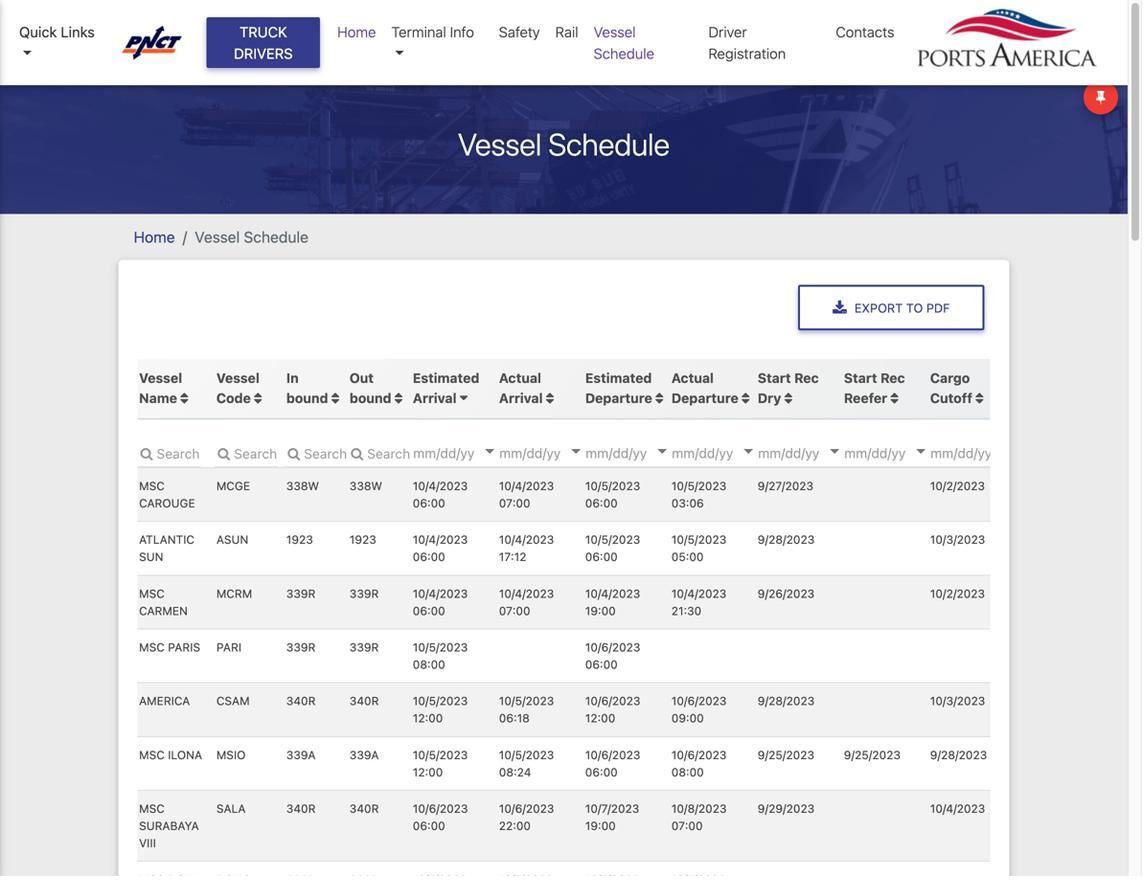Task type: locate. For each thing, give the bounding box(es) containing it.
12:00 for 10/5/2023 06:18
[[413, 712, 443, 725]]

1 10/3/2023 from the top
[[930, 533, 985, 547]]

10/6/2023
[[585, 641, 640, 654], [585, 695, 640, 708], [671, 695, 727, 708], [585, 749, 640, 762], [671, 749, 727, 762], [413, 802, 468, 816], [499, 802, 554, 816]]

10/5/2023 05:00
[[671, 533, 726, 564]]

12:00 down 10/5/2023 08:00
[[413, 712, 443, 725]]

0 horizontal spatial departure
[[585, 391, 652, 406]]

2 departure from the left
[[671, 391, 738, 406]]

1 msc from the top
[[139, 479, 165, 493]]

1 estimated from the left
[[413, 370, 479, 386]]

mm/dd/yy field down cutoff
[[929, 439, 1044, 467]]

msc left 'paris'
[[139, 641, 165, 654]]

bound down in
[[286, 391, 328, 406]]

19:00 left 21:30
[[585, 604, 616, 618]]

22:00
[[499, 820, 531, 833]]

0 horizontal spatial actual
[[499, 370, 541, 386]]

10/8/2023
[[671, 802, 727, 816]]

19:00 down 10/7/2023
[[585, 820, 616, 833]]

estimated right out bound
[[413, 370, 479, 386]]

2 estimated from the left
[[585, 370, 652, 386]]

07:00 down 10/8/2023
[[671, 820, 703, 833]]

vessel
[[594, 23, 636, 40], [458, 126, 542, 162], [195, 228, 240, 246], [139, 370, 182, 386], [216, 370, 260, 386]]

actual departure
[[671, 370, 738, 406]]

10/6/2023 06:00 left "22:00"
[[413, 802, 468, 833]]

1 horizontal spatial estimated
[[585, 370, 652, 386]]

3 mm/dd/yy field from the left
[[584, 439, 699, 467]]

contacts link
[[828, 13, 902, 50]]

3 open calendar image from the left
[[744, 449, 753, 454]]

1 vertical spatial 10/4/2023 06:00
[[413, 533, 468, 564]]

0 vertical spatial home
[[337, 23, 376, 40]]

mcge
[[216, 479, 250, 493]]

msc up surabaya
[[139, 802, 165, 816]]

bound
[[286, 391, 328, 406], [350, 391, 391, 406]]

2 rec from the left
[[880, 370, 905, 386]]

export to pdf
[[854, 301, 950, 315]]

1 10/4/2023 06:00 from the top
[[413, 479, 468, 510]]

19:00
[[585, 604, 616, 618], [585, 820, 616, 833]]

carmen
[[139, 604, 188, 618]]

0 horizontal spatial rec
[[794, 370, 819, 386]]

rec for start rec reefer
[[880, 370, 905, 386]]

actual
[[499, 370, 541, 386], [671, 370, 714, 386]]

9/28/2023 for 10/6/2023
[[758, 695, 815, 708]]

msc inside msc carmen
[[139, 587, 165, 601]]

1 19:00 from the top
[[585, 604, 616, 618]]

08:24
[[499, 766, 531, 779]]

9/25/2023
[[758, 749, 814, 762], [844, 749, 901, 762]]

msc inside msc carouge
[[139, 479, 165, 493]]

2 actual from the left
[[671, 370, 714, 386]]

mm/dd/yy field down actual arrival
[[497, 439, 612, 467]]

2 vertical spatial 07:00
[[671, 820, 703, 833]]

0 vertical spatial 10/3/2023
[[930, 533, 985, 547]]

10/5/2023 08:00
[[413, 641, 468, 672]]

1 horizontal spatial 1923
[[350, 533, 376, 547]]

1 open calendar image from the left
[[485, 449, 495, 454]]

2 10/3/2023 from the top
[[930, 695, 985, 708]]

10/4/2023 06:00
[[413, 479, 468, 510], [413, 533, 468, 564], [413, 587, 468, 618]]

05:00
[[671, 551, 704, 564]]

arrival for actual arrival
[[499, 391, 543, 406]]

1 arrival from the left
[[413, 391, 457, 406]]

0 vertical spatial 10/6/2023 06:00
[[585, 641, 640, 672]]

2 bound from the left
[[350, 391, 391, 406]]

2 19:00 from the top
[[585, 820, 616, 833]]

2 10/2/2023 from the top
[[930, 587, 985, 601]]

mm/dd/yy field up 10/5/2023 03:06
[[670, 439, 785, 467]]

schedule
[[594, 45, 654, 62], [548, 126, 670, 162], [244, 228, 308, 246]]

start up dry
[[758, 370, 791, 386]]

start rec dry
[[758, 370, 819, 406]]

arrival inside estimated arrival
[[413, 391, 457, 406]]

0 vertical spatial home link
[[330, 13, 384, 50]]

0 horizontal spatial 08:00
[[413, 658, 445, 672]]

10/6/2023 down '10/6/2023 12:00'
[[585, 749, 640, 762]]

1 vertical spatial vessel schedule
[[458, 126, 670, 162]]

9/28/2023
[[758, 533, 815, 547], [758, 695, 815, 708], [930, 749, 987, 762]]

2 10/4/2023 06:00 from the top
[[413, 533, 468, 564]]

1 horizontal spatial start
[[844, 370, 877, 386]]

10/6/2023 12:00
[[585, 695, 640, 725]]

10/4/2023 07:00 up 10/4/2023 17:12
[[499, 479, 554, 510]]

estimated
[[413, 370, 479, 386], [585, 370, 652, 386]]

departure left the actual departure
[[585, 391, 652, 406]]

actual right estimated arrival
[[499, 370, 541, 386]]

rec inside start rec reefer
[[880, 370, 905, 386]]

10/6/2023 06:00 up 10/7/2023
[[585, 749, 640, 779]]

2 open calendar image from the left
[[658, 449, 667, 454]]

19:00 for 10/7/2023 19:00
[[585, 820, 616, 833]]

open calendar image for fourth mm/dd/yy field from left
[[744, 449, 753, 454]]

03:06
[[671, 497, 704, 510]]

arrival right out bound
[[413, 391, 457, 406]]

out
[[350, 370, 374, 386]]

0 vertical spatial 9/28/2023
[[758, 533, 815, 547]]

1 start from the left
[[758, 370, 791, 386]]

2 arrival from the left
[[499, 391, 543, 406]]

terminal info
[[391, 23, 474, 40]]

start
[[758, 370, 791, 386], [844, 370, 877, 386]]

0 horizontal spatial arrival
[[413, 391, 457, 406]]

mm/dd/yy field down estimated arrival
[[411, 439, 526, 467]]

1 1923 from the left
[[286, 533, 313, 547]]

1 horizontal spatial 338w
[[350, 479, 382, 493]]

08:00 for 10/5/2023 08:00
[[413, 658, 445, 672]]

1 vertical spatial 10/2/2023
[[930, 587, 985, 601]]

1 horizontal spatial bound
[[350, 391, 391, 406]]

10/5/2023 06:00 for 05:00
[[585, 533, 640, 564]]

1 horizontal spatial 08:00
[[671, 766, 704, 779]]

07:00 down 17:12 at the left bottom
[[499, 604, 530, 618]]

open calendar image
[[485, 449, 495, 454], [658, 449, 667, 454], [744, 449, 753, 454], [830, 449, 840, 454], [916, 449, 926, 454]]

1 horizontal spatial actual
[[671, 370, 714, 386]]

1 rec from the left
[[794, 370, 819, 386]]

0 vertical spatial 10/5/2023 06:00
[[585, 479, 640, 510]]

10/4/2023 07:00 down 17:12 at the left bottom
[[499, 587, 554, 618]]

0 horizontal spatial 9/25/2023
[[758, 749, 814, 762]]

1 vertical spatial home link
[[134, 228, 175, 246]]

start up reefer
[[844, 370, 877, 386]]

0 horizontal spatial bound
[[286, 391, 328, 406]]

0 vertical spatial 10/2/2023
[[930, 479, 985, 493]]

export to pdf link
[[798, 285, 984, 331]]

0 horizontal spatial 339a
[[286, 749, 316, 762]]

registration
[[708, 45, 786, 62]]

mm/dd/yy field down reefer
[[842, 439, 957, 467]]

start inside start rec reefer
[[844, 370, 877, 386]]

contacts
[[836, 23, 894, 40]]

truck drivers link
[[207, 17, 320, 68]]

339a
[[286, 749, 316, 762], [350, 749, 379, 762]]

0 horizontal spatial estimated
[[413, 370, 479, 386]]

actual for actual departure
[[671, 370, 714, 386]]

1 vertical spatial 19:00
[[585, 820, 616, 833]]

bound down out
[[350, 391, 391, 406]]

arrival right estimated arrival
[[499, 391, 543, 406]]

actual inside the actual departure
[[671, 370, 714, 386]]

0 vertical spatial 07:00
[[499, 497, 530, 510]]

0 horizontal spatial 338w
[[286, 479, 319, 493]]

2 10/5/2023 12:00 from the top
[[413, 749, 468, 779]]

340r
[[286, 695, 316, 708], [350, 695, 379, 708], [286, 802, 316, 816], [350, 802, 379, 816]]

12:00 right 10/5/2023 06:18
[[585, 712, 615, 725]]

2 mm/dd/yy field from the left
[[497, 439, 612, 467]]

departure left dry
[[671, 391, 738, 406]]

1 horizontal spatial rec
[[880, 370, 905, 386]]

mcrm
[[216, 587, 252, 601]]

home link
[[330, 13, 384, 50], [134, 228, 175, 246]]

0 horizontal spatial start
[[758, 370, 791, 386]]

07:00 for 10/5/2023 06:00
[[499, 497, 530, 510]]

08:00
[[413, 658, 445, 672], [671, 766, 704, 779]]

5 open calendar image from the left
[[916, 449, 926, 454]]

9/29/2023
[[758, 802, 815, 816]]

7 mm/dd/yy field from the left
[[929, 439, 1044, 467]]

0 vertical spatial 10/4/2023 07:00
[[499, 479, 554, 510]]

links
[[61, 23, 95, 40]]

10/6/2023 06:00 for 10/5/2023 12:00
[[585, 749, 640, 779]]

actual right estimated departure on the right top
[[671, 370, 714, 386]]

10/5/2023 06:00 for 03:06
[[585, 479, 640, 510]]

mm/dd/yy field up 9/27/2023
[[756, 439, 871, 467]]

msc carmen
[[139, 587, 188, 618]]

bound inside in bound
[[286, 391, 328, 406]]

2 vertical spatial 10/4/2023 06:00
[[413, 587, 468, 618]]

1 horizontal spatial departure
[[671, 391, 738, 406]]

0 vertical spatial vessel schedule
[[594, 23, 654, 62]]

actual inside actual arrival
[[499, 370, 541, 386]]

vessel schedule
[[594, 23, 654, 62], [458, 126, 670, 162], [195, 228, 308, 246]]

1 actual from the left
[[499, 370, 541, 386]]

12:00
[[413, 712, 443, 725], [585, 712, 615, 725], [413, 766, 443, 779]]

departure for estimated
[[585, 391, 652, 406]]

msc left ilona
[[139, 749, 165, 762]]

2 338w from the left
[[350, 479, 382, 493]]

07:00 for 10/4/2023 19:00
[[499, 604, 530, 618]]

0 vertical spatial 10/4/2023 06:00
[[413, 479, 468, 510]]

1 vertical spatial home
[[134, 228, 175, 246]]

19:00 inside the 10/7/2023 19:00
[[585, 820, 616, 833]]

1 horizontal spatial 339a
[[350, 749, 379, 762]]

1 vertical spatial 10/6/2023 06:00
[[585, 749, 640, 779]]

3 10/4/2023 06:00 from the top
[[413, 587, 468, 618]]

0 horizontal spatial 1923
[[286, 533, 313, 547]]

4 msc from the top
[[139, 749, 165, 762]]

2 vertical spatial 10/6/2023 06:00
[[413, 802, 468, 833]]

1 horizontal spatial 9/25/2023
[[844, 749, 901, 762]]

10/2/2023
[[930, 479, 985, 493], [930, 587, 985, 601]]

msc
[[139, 479, 165, 493], [139, 587, 165, 601], [139, 641, 165, 654], [139, 749, 165, 762], [139, 802, 165, 816]]

rec left start rec reefer
[[794, 370, 819, 386]]

atlantic sun
[[139, 533, 194, 564]]

drivers
[[234, 45, 293, 62]]

9/26/2023
[[758, 587, 815, 601]]

1 10/4/2023 07:00 from the top
[[499, 479, 554, 510]]

1 bound from the left
[[286, 391, 328, 406]]

1 10/5/2023 06:00 from the top
[[585, 479, 640, 510]]

1 horizontal spatial home link
[[330, 13, 384, 50]]

0 horizontal spatial home link
[[134, 228, 175, 246]]

10/6/2023 up 09:00
[[671, 695, 727, 708]]

driver registration link
[[701, 13, 828, 72]]

rec up reefer
[[880, 370, 905, 386]]

msc up carouge
[[139, 479, 165, 493]]

1 departure from the left
[[585, 391, 652, 406]]

arrival for estimated arrival
[[413, 391, 457, 406]]

start inside start rec dry
[[758, 370, 791, 386]]

msio
[[216, 749, 246, 762]]

estimated inside estimated departure
[[585, 370, 652, 386]]

actual arrival
[[499, 370, 543, 406]]

19:00 inside 10/4/2023 19:00
[[585, 604, 616, 618]]

0 vertical spatial 08:00
[[413, 658, 445, 672]]

5 msc from the top
[[139, 802, 165, 816]]

arrival
[[413, 391, 457, 406], [499, 391, 543, 406]]

2 10/4/2023 07:00 from the top
[[499, 587, 554, 618]]

msc up carmen
[[139, 587, 165, 601]]

17:12
[[499, 551, 526, 564]]

pdf
[[926, 301, 950, 315]]

1 vertical spatial 08:00
[[671, 766, 704, 779]]

10/5/2023 12:00 down 10/5/2023 08:00
[[413, 695, 468, 725]]

2 vertical spatial schedule
[[244, 228, 308, 246]]

2 msc from the top
[[139, 587, 165, 601]]

msc inside msc surabaya viii
[[139, 802, 165, 816]]

07:00 up 10/4/2023 17:12
[[499, 497, 530, 510]]

estimated left the actual departure
[[585, 370, 652, 386]]

None field
[[137, 439, 201, 467], [215, 439, 278, 467], [285, 439, 348, 467], [348, 439, 411, 467], [137, 439, 201, 467], [215, 439, 278, 467], [285, 439, 348, 467], [348, 439, 411, 467]]

0 vertical spatial 10/5/2023 12:00
[[413, 695, 468, 725]]

msc for msc paris
[[139, 641, 165, 654]]

1 horizontal spatial arrival
[[499, 391, 543, 406]]

2 start from the left
[[844, 370, 877, 386]]

out bound
[[350, 370, 395, 406]]

1 vertical spatial 10/5/2023 12:00
[[413, 749, 468, 779]]

1 10/2/2023 from the top
[[930, 479, 985, 493]]

10/6/2023 06:00 up '10/6/2023 12:00'
[[585, 641, 640, 672]]

actual for actual arrival
[[499, 370, 541, 386]]

12:00 left 08:24
[[413, 766, 443, 779]]

1 vertical spatial 9/28/2023
[[758, 695, 815, 708]]

info
[[450, 23, 474, 40]]

1 vertical spatial 10/5/2023 06:00
[[585, 533, 640, 564]]

1923
[[286, 533, 313, 547], [350, 533, 376, 547]]

5 mm/dd/yy field from the left
[[756, 439, 871, 467]]

bound inside out bound
[[350, 391, 391, 406]]

10/5/2023 12:00 left 08:24
[[413, 749, 468, 779]]

08:00 inside "10/6/2023 08:00"
[[671, 766, 704, 779]]

10/5/2023 12:00
[[413, 695, 468, 725], [413, 749, 468, 779]]

home
[[337, 23, 376, 40], [134, 228, 175, 246]]

10/5/2023 06:00
[[585, 479, 640, 510], [585, 533, 640, 564]]

10/5/2023 06:00 left the 03:06
[[585, 479, 640, 510]]

rec inside start rec dry
[[794, 370, 819, 386]]

10/4/2023 07:00 for 10/4/2023
[[499, 587, 554, 618]]

4 open calendar image from the left
[[830, 449, 840, 454]]

1 vertical spatial 10/3/2023
[[930, 695, 985, 708]]

1 10/5/2023 12:00 from the top
[[413, 695, 468, 725]]

08:00 inside 10/5/2023 08:00
[[413, 658, 445, 672]]

2 339a from the left
[[350, 749, 379, 762]]

0 vertical spatial schedule
[[594, 45, 654, 62]]

2 10/5/2023 06:00 from the top
[[585, 533, 640, 564]]

1 vertical spatial 10/4/2023 07:00
[[499, 587, 554, 618]]

0 vertical spatial 19:00
[[585, 604, 616, 618]]

mm/dd/yy field right open calendar image
[[584, 439, 699, 467]]

carouge
[[139, 497, 195, 510]]

mm/dd/yy field
[[411, 439, 526, 467], [497, 439, 612, 467], [584, 439, 699, 467], [670, 439, 785, 467], [756, 439, 871, 467], [842, 439, 957, 467], [929, 439, 1044, 467]]

cutoff
[[930, 391, 972, 406]]

msc for msc ilona
[[139, 749, 165, 762]]

10/5/2023
[[585, 479, 640, 493], [671, 479, 726, 493], [585, 533, 640, 547], [671, 533, 726, 547], [413, 641, 468, 654], [413, 695, 468, 708], [499, 695, 554, 708], [413, 749, 468, 762], [499, 749, 554, 762]]

10/5/2023 06:00 up 10/4/2023 19:00
[[585, 533, 640, 564]]

3 msc from the top
[[139, 641, 165, 654]]

export
[[854, 301, 903, 315]]

10/7/2023 19:00
[[585, 802, 639, 833]]

06:00
[[413, 497, 445, 510], [585, 497, 618, 510], [413, 551, 445, 564], [585, 551, 618, 564], [413, 604, 445, 618], [585, 658, 618, 672], [585, 766, 618, 779], [413, 820, 445, 833]]

1 vertical spatial 07:00
[[499, 604, 530, 618]]



Task type: describe. For each thing, give the bounding box(es) containing it.
10/3/2023 for 10/6/2023
[[930, 695, 985, 708]]

dry
[[758, 391, 781, 406]]

msc for msc carmen
[[139, 587, 165, 601]]

in bound
[[286, 370, 331, 406]]

driver registration
[[708, 23, 786, 62]]

10/8/2023 07:00
[[671, 802, 727, 833]]

10/6/2023 down 10/4/2023 19:00
[[585, 641, 640, 654]]

open calendar image for 7th mm/dd/yy field from right
[[485, 449, 495, 454]]

2 vertical spatial vessel schedule
[[195, 228, 308, 246]]

msc surabaya viii
[[139, 802, 199, 850]]

msc for msc carouge
[[139, 479, 165, 493]]

06:18
[[499, 712, 530, 725]]

vessel schedule link
[[586, 13, 701, 72]]

estimated for departure
[[585, 370, 652, 386]]

09:00
[[671, 712, 704, 725]]

quick
[[19, 23, 57, 40]]

12:00 inside '10/6/2023 12:00'
[[585, 712, 615, 725]]

10/3/2023 for 10/5/2023
[[930, 533, 985, 547]]

10/4/2023 06:00 for 339r
[[413, 587, 468, 618]]

10/6/2023 22:00
[[499, 802, 554, 833]]

1 horizontal spatial home
[[337, 23, 376, 40]]

6 mm/dd/yy field from the left
[[842, 439, 957, 467]]

open calendar image
[[571, 449, 581, 454]]

1 9/25/2023 from the left
[[758, 749, 814, 762]]

19:00 for 10/4/2023 19:00
[[585, 604, 616, 618]]

10/4/2023 17:12
[[499, 533, 554, 564]]

10/5/2023 12:00 for 08:24
[[413, 749, 468, 779]]

start for dry
[[758, 370, 791, 386]]

2 1923 from the left
[[350, 533, 376, 547]]

code
[[216, 391, 251, 406]]

msc paris
[[139, 641, 200, 654]]

open calendar image for third mm/dd/yy field
[[658, 449, 667, 454]]

terminal info link
[[384, 13, 491, 72]]

10/7/2023
[[585, 802, 639, 816]]

07:00 inside 10/8/2023 07:00
[[671, 820, 703, 833]]

to
[[906, 301, 923, 315]]

pari
[[216, 641, 241, 654]]

america
[[139, 695, 190, 708]]

10/6/2023 06:00 for 10/5/2023 08:00
[[585, 641, 640, 672]]

start for reefer
[[844, 370, 877, 386]]

10/5/2023 12:00 for 06:18
[[413, 695, 468, 725]]

driver
[[708, 23, 747, 40]]

msc carouge
[[139, 479, 195, 510]]

terminal
[[391, 23, 446, 40]]

viii
[[139, 837, 156, 850]]

in
[[286, 370, 299, 386]]

sala
[[216, 802, 246, 816]]

10/6/2023 down 09:00
[[671, 749, 727, 762]]

10/6/2023 left 10/6/2023 22:00
[[413, 802, 468, 816]]

10/6/2023 08:00
[[671, 749, 727, 779]]

10/4/2023 06:00 for 338w
[[413, 479, 468, 510]]

truck drivers
[[234, 23, 293, 62]]

cargo
[[930, 370, 970, 386]]

10/2/2023 for 9/27/2023
[[930, 479, 985, 493]]

safety link
[[491, 13, 548, 50]]

truck
[[239, 23, 287, 40]]

vessel name
[[139, 370, 182, 406]]

10/5/2023 08:24
[[499, 749, 554, 779]]

download image
[[833, 301, 847, 316]]

10/4/2023 06:00 for 1923
[[413, 533, 468, 564]]

surabaya
[[139, 820, 199, 833]]

open calendar image for fifth mm/dd/yy field from the left
[[830, 449, 840, 454]]

bound for out
[[350, 391, 391, 406]]

rail
[[555, 23, 578, 40]]

1 339a from the left
[[286, 749, 316, 762]]

msc ilona
[[139, 749, 202, 762]]

12:00 for 10/5/2023 08:24
[[413, 766, 443, 779]]

atlantic
[[139, 533, 194, 547]]

name
[[139, 391, 177, 406]]

1 338w from the left
[[286, 479, 319, 493]]

quick links
[[19, 23, 95, 40]]

10/4/2023 07:00 for 10/5/2023
[[499, 479, 554, 510]]

rec for start rec dry
[[794, 370, 819, 386]]

cargo cutoff
[[930, 370, 972, 406]]

1 vertical spatial schedule
[[548, 126, 670, 162]]

10/6/2023 up "22:00"
[[499, 802, 554, 816]]

4 mm/dd/yy field from the left
[[670, 439, 785, 467]]

ilona
[[168, 749, 202, 762]]

2 9/25/2023 from the left
[[844, 749, 901, 762]]

9/27/2023
[[758, 479, 813, 493]]

vessel code
[[216, 370, 260, 406]]

10/5/2023 06:18
[[499, 695, 554, 725]]

10/6/2023 09:00
[[671, 695, 727, 725]]

csam
[[216, 695, 250, 708]]

10/4/2023 21:30
[[671, 587, 727, 618]]

start rec reefer
[[844, 370, 905, 406]]

estimated arrival
[[413, 370, 479, 406]]

9/28/2023 for 10/5/2023
[[758, 533, 815, 547]]

08:00 for 10/6/2023 08:00
[[671, 766, 704, 779]]

departure for actual
[[671, 391, 738, 406]]

quick links link
[[19, 21, 104, 64]]

2 vertical spatial 9/28/2023
[[930, 749, 987, 762]]

10/2/2023 for 9/26/2023
[[930, 587, 985, 601]]

10/5/2023 03:06
[[671, 479, 726, 510]]

10/4/2023 19:00
[[585, 587, 640, 618]]

estimated for arrival
[[413, 370, 479, 386]]

bound for in
[[286, 391, 328, 406]]

sun
[[139, 551, 163, 564]]

21:30
[[671, 604, 702, 618]]

1 mm/dd/yy field from the left
[[411, 439, 526, 467]]

0 horizontal spatial home
[[134, 228, 175, 246]]

reefer
[[844, 391, 887, 406]]

rail link
[[548, 13, 586, 50]]

asun
[[216, 533, 248, 547]]

open calendar image for 2nd mm/dd/yy field from right
[[916, 449, 926, 454]]

paris
[[168, 641, 200, 654]]

safety
[[499, 23, 540, 40]]

10/6/2023 left 10/6/2023 09:00
[[585, 695, 640, 708]]

estimated departure
[[585, 370, 652, 406]]

msc for msc surabaya viii
[[139, 802, 165, 816]]



Task type: vqa. For each thing, say whether or not it's contained in the screenshot.


